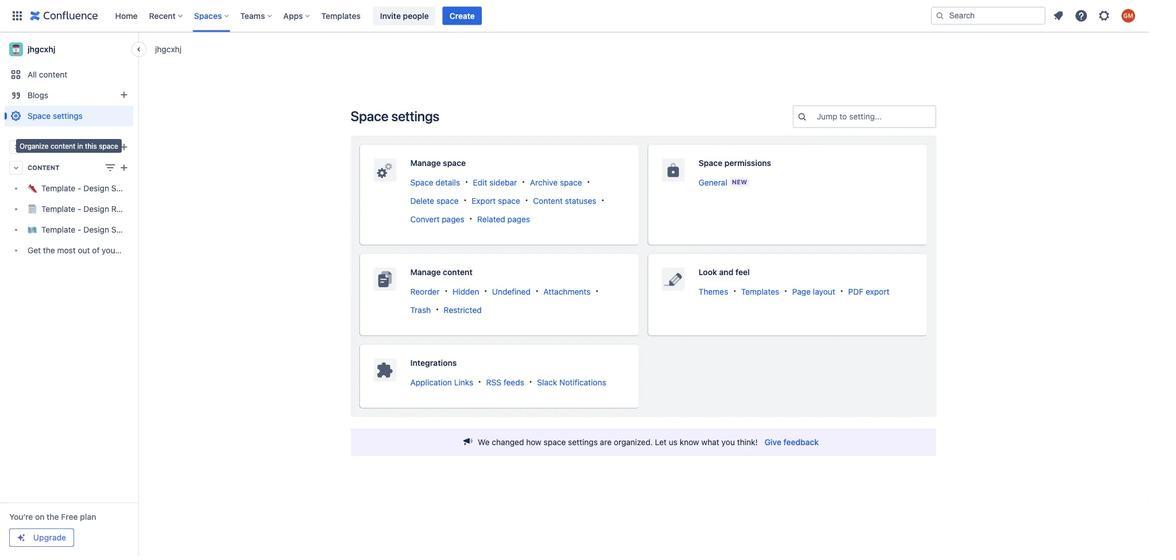 Task type: locate. For each thing, give the bounding box(es) containing it.
settings up manage space at the left top
[[392, 108, 440, 124]]

0 vertical spatial templates link
[[318, 7, 364, 25]]

2 - from the top
[[78, 204, 81, 214]]

settings icon image
[[1098, 9, 1112, 23]]

content right "all"
[[39, 70, 67, 79]]

pages right the "related"
[[508, 214, 530, 224]]

templates
[[322, 11, 361, 20], [742, 287, 780, 296]]

1 vertical spatial -
[[78, 204, 81, 214]]

confluence image
[[30, 9, 98, 23], [30, 9, 98, 23]]

1 vertical spatial templates link
[[742, 287, 780, 296]]

template down content dropdown button
[[41, 184, 75, 193]]

0 horizontal spatial content
[[28, 164, 59, 172]]

get the most out of your team space
[[28, 246, 163, 255]]

export
[[866, 287, 890, 296]]

teams button
[[237, 7, 277, 25]]

2 vertical spatial content
[[443, 267, 473, 277]]

archive space link
[[530, 177, 582, 187]]

tree containing template - design sprint
[[5, 178, 163, 261]]

home link
[[112, 7, 141, 25]]

upgrade button
[[10, 529, 74, 546]]

all content
[[28, 70, 67, 79]]

content up hidden link
[[443, 267, 473, 277]]

setting...
[[850, 112, 882, 121]]

space up details
[[443, 158, 466, 168]]

give feedback button
[[758, 433, 826, 452]]

template - design systems
[[41, 225, 143, 234]]

template up most
[[41, 225, 75, 234]]

template - design systems link
[[5, 219, 143, 240]]

recent
[[149, 11, 176, 20]]

content inside dropdown button
[[28, 164, 59, 172]]

related pages link
[[478, 214, 530, 224]]

related
[[478, 214, 506, 224]]

2 horizontal spatial settings
[[568, 438, 598, 447]]

tree
[[5, 178, 163, 261]]

space settings link
[[5, 106, 133, 126]]

content down organize
[[28, 164, 59, 172]]

0 horizontal spatial templates
[[322, 11, 361, 20]]

space inside space settings link
[[28, 111, 51, 121]]

export space link
[[472, 196, 520, 205]]

hidden link
[[453, 287, 479, 296]]

settings inside space element
[[53, 111, 83, 121]]

3 design from the top
[[83, 225, 109, 234]]

space settings inside space element
[[28, 111, 83, 121]]

templates right apps popup button
[[322, 11, 361, 20]]

-
[[78, 184, 81, 193], [78, 204, 81, 214], [78, 225, 81, 234]]

invite
[[380, 11, 401, 20]]

0 horizontal spatial templates link
[[318, 7, 364, 25]]

template for template - design sprint
[[41, 184, 75, 193]]

jhgcxhj up all content
[[28, 45, 55, 54]]

general link
[[699, 177, 728, 187]]

blogs link
[[5, 85, 133, 106]]

space right team
[[141, 246, 163, 255]]

invite people
[[380, 11, 429, 20]]

manage up space details link
[[411, 158, 441, 168]]

content
[[39, 70, 67, 79], [51, 142, 75, 150], [443, 267, 473, 277]]

1 template from the top
[[41, 184, 75, 193]]

0 horizontal spatial settings
[[53, 111, 83, 121]]

design up template - design systems
[[83, 204, 109, 214]]

Search settings text field
[[817, 111, 820, 122]]

templates link
[[318, 7, 364, 25], [742, 287, 780, 296]]

space up related pages link
[[498, 196, 520, 205]]

hidden
[[453, 287, 479, 296]]

0 vertical spatial design
[[83, 184, 109, 193]]

- up template - design review link
[[78, 184, 81, 193]]

1 vertical spatial template
[[41, 204, 75, 214]]

delete space
[[411, 196, 459, 205]]

templates down feel
[[742, 287, 780, 296]]

manage up reorder
[[411, 267, 441, 277]]

1 vertical spatial templates
[[742, 287, 780, 296]]

2 jhgcxhj from the left
[[28, 45, 55, 54]]

teams
[[240, 11, 265, 20]]

edit sidebar
[[473, 177, 517, 187]]

2 manage from the top
[[411, 267, 441, 277]]

export space
[[472, 196, 520, 205]]

0 vertical spatial template
[[41, 184, 75, 193]]

0 horizontal spatial space settings
[[28, 111, 83, 121]]

what
[[702, 438, 720, 447]]

integrations
[[411, 358, 457, 368]]

apps button
[[280, 7, 315, 25]]

edit sidebar link
[[473, 177, 517, 187]]

templates inside global element
[[322, 11, 361, 20]]

0 horizontal spatial pages
[[442, 214, 465, 224]]

we
[[478, 438, 490, 447]]

template
[[41, 184, 75, 193], [41, 204, 75, 214], [41, 225, 75, 234]]

give feedback
[[765, 438, 819, 447]]

know
[[680, 438, 700, 447]]

1 manage from the top
[[411, 158, 441, 168]]

1 horizontal spatial pages
[[508, 214, 530, 224]]

settings
[[392, 108, 440, 124], [53, 111, 83, 121], [568, 438, 598, 447]]

design up "template - design review"
[[83, 184, 109, 193]]

banner
[[0, 0, 1150, 32]]

we changed how space settings are organized. let us know what you think!
[[478, 438, 758, 447]]

- up "template - design systems" link at the left
[[78, 204, 81, 214]]

tree inside space element
[[5, 178, 163, 261]]

- up out
[[78, 225, 81, 234]]

plan
[[80, 512, 96, 522]]

0 vertical spatial content
[[39, 70, 67, 79]]

content
[[28, 164, 59, 172], [533, 196, 563, 205]]

your profile and preferences image
[[1122, 9, 1136, 23]]

convert pages
[[411, 214, 465, 224]]

rss feeds
[[486, 377, 525, 387]]

content for manage
[[443, 267, 473, 277]]

banner containing home
[[0, 0, 1150, 32]]

template - design sprint link
[[5, 178, 134, 199]]

0 horizontal spatial jhgcxhj
[[28, 45, 55, 54]]

2 vertical spatial template
[[41, 225, 75, 234]]

content down archive
[[533, 196, 563, 205]]

templates link right apps popup button
[[318, 7, 364, 25]]

content inside space element
[[39, 70, 67, 79]]

reorder
[[411, 287, 440, 296]]

settings left 'are'
[[568, 438, 598, 447]]

space right how
[[544, 438, 566, 447]]

delete
[[411, 196, 435, 205]]

slack
[[537, 377, 557, 387]]

0 vertical spatial -
[[78, 184, 81, 193]]

template down template - design sprint link
[[41, 204, 75, 214]]

content for content statuses
[[533, 196, 563, 205]]

1 pages from the left
[[442, 214, 465, 224]]

templates link down feel
[[742, 287, 780, 296]]

pages for convert pages
[[442, 214, 465, 224]]

themes link
[[699, 287, 729, 296]]

content for organize
[[51, 142, 75, 150]]

1 - from the top
[[78, 184, 81, 193]]

add shortcut image
[[117, 140, 131, 154]]

sprint
[[111, 184, 134, 193]]

2 template from the top
[[41, 204, 75, 214]]

2 pages from the left
[[508, 214, 530, 224]]

most
[[57, 246, 76, 255]]

content left in on the left of page
[[51, 142, 75, 150]]

organized.
[[614, 438, 653, 447]]

how
[[526, 438, 542, 447]]

3 - from the top
[[78, 225, 81, 234]]

0 horizontal spatial jhgcxhj link
[[5, 38, 133, 61]]

1 horizontal spatial jhgcxhj
[[155, 44, 182, 54]]

create a page image
[[117, 161, 131, 175]]

your
[[102, 246, 118, 255]]

feedback
[[784, 438, 819, 447]]

manage
[[411, 158, 441, 168], [411, 267, 441, 277]]

1 vertical spatial manage
[[411, 267, 441, 277]]

get
[[28, 246, 41, 255]]

1 horizontal spatial content
[[533, 196, 563, 205]]

pages down delete space link
[[442, 214, 465, 224]]

0 vertical spatial manage
[[411, 158, 441, 168]]

0 vertical spatial templates
[[322, 11, 361, 20]]

space right this
[[99, 142, 118, 150]]

the right get
[[43, 246, 55, 255]]

jhgcxhj link up all content link
[[5, 38, 133, 61]]

the right on
[[47, 512, 59, 522]]

2 vertical spatial -
[[78, 225, 81, 234]]

premium image
[[17, 533, 26, 542]]

1 jhgcxhj from the left
[[155, 44, 182, 54]]

0 vertical spatial content
[[28, 164, 59, 172]]

systems
[[111, 225, 143, 234]]

appswitcher icon image
[[10, 9, 24, 23]]

1 vertical spatial content
[[533, 196, 563, 205]]

undefined link
[[492, 287, 531, 296]]

free
[[61, 512, 78, 522]]

manage space
[[411, 158, 466, 168]]

help icon image
[[1075, 9, 1089, 23]]

rss feeds link
[[486, 377, 525, 387]]

2 design from the top
[[83, 204, 109, 214]]

in
[[77, 142, 83, 150]]

design up of
[[83, 225, 109, 234]]

jhgcxhj link down recent popup button
[[155, 43, 182, 55]]

jhgcxhj link
[[5, 38, 133, 61], [155, 43, 182, 55]]

reorder link
[[411, 287, 440, 296]]

1 design from the top
[[83, 184, 109, 193]]

3 template from the top
[[41, 225, 75, 234]]

application links
[[411, 377, 474, 387]]

1 vertical spatial design
[[83, 204, 109, 214]]

let
[[655, 438, 667, 447]]

organize content in this space
[[20, 142, 118, 150]]

1 vertical spatial content
[[51, 142, 75, 150]]

spaces
[[194, 11, 222, 20]]

settings down the blogs link
[[53, 111, 83, 121]]

1 horizontal spatial jhgcxhj link
[[155, 43, 182, 55]]

look
[[699, 267, 718, 277]]

jhgcxhj down recent popup button
[[155, 44, 182, 54]]

2 vertical spatial design
[[83, 225, 109, 234]]

create link
[[443, 7, 482, 25]]

attachments link
[[544, 287, 591, 296]]

all
[[28, 70, 37, 79]]

jhgcxhj link inside space element
[[5, 38, 133, 61]]

space up content statuses
[[560, 177, 582, 187]]



Task type: vqa. For each thing, say whether or not it's contained in the screenshot.
the bottommost Templates
yes



Task type: describe. For each thing, give the bounding box(es) containing it.
1 horizontal spatial templates link
[[742, 287, 780, 296]]

jump
[[817, 112, 838, 121]]

trash link
[[411, 305, 431, 314]]

are
[[600, 438, 612, 447]]

jhgcxhj inside jhgcxhj "link"
[[28, 45, 55, 54]]

design for review
[[83, 204, 109, 214]]

attachments
[[544, 287, 591, 296]]

1 horizontal spatial space settings
[[351, 108, 440, 124]]

look and feel
[[699, 267, 750, 277]]

related pages
[[478, 214, 530, 224]]

1 vertical spatial the
[[47, 512, 59, 522]]

global element
[[7, 0, 931, 32]]

1 horizontal spatial templates
[[742, 287, 780, 296]]

create a blog image
[[117, 88, 131, 102]]

space details
[[411, 177, 460, 187]]

design for systems
[[83, 225, 109, 234]]

changed
[[492, 438, 524, 447]]

recent button
[[146, 7, 187, 25]]

convert pages link
[[411, 214, 465, 224]]

template - design sprint
[[41, 184, 134, 193]]

trash
[[411, 305, 431, 314]]

slack notifications
[[537, 377, 607, 387]]

restricted
[[444, 305, 482, 314]]

manage for manage content
[[411, 267, 441, 277]]

get the most out of your team space link
[[5, 240, 163, 261]]

manage content
[[411, 267, 473, 277]]

undefined
[[492, 287, 531, 296]]

edit
[[473, 177, 488, 187]]

1 horizontal spatial settings
[[392, 108, 440, 124]]

sidebar
[[490, 177, 517, 187]]

slack notifications link
[[537, 377, 607, 387]]

content for all
[[39, 70, 67, 79]]

jump to setting...
[[817, 112, 882, 121]]

page layout
[[793, 287, 836, 296]]

convert
[[411, 214, 440, 224]]

themes
[[699, 287, 729, 296]]

and
[[720, 267, 734, 277]]

content statuses link
[[533, 196, 597, 205]]

rss
[[486, 377, 502, 387]]

home
[[115, 11, 138, 20]]

template - design review
[[41, 204, 138, 214]]

- for systems
[[78, 225, 81, 234]]

people
[[403, 11, 429, 20]]

notifications
[[560, 377, 607, 387]]

page
[[793, 287, 811, 296]]

statuses
[[565, 196, 597, 205]]

give
[[765, 438, 782, 447]]

pdf
[[849, 287, 864, 296]]

feeds
[[504, 377, 525, 387]]

space element
[[0, 32, 163, 556]]

general new
[[699, 177, 748, 187]]

out
[[78, 246, 90, 255]]

change view image
[[103, 161, 117, 175]]

blogs
[[28, 90, 48, 100]]

spaces button
[[191, 7, 233, 25]]

general
[[699, 177, 728, 187]]

design for sprint
[[83, 184, 109, 193]]

search image
[[936, 11, 945, 20]]

you
[[722, 438, 735, 447]]

space down details
[[437, 196, 459, 205]]

delete space link
[[411, 196, 459, 205]]

layout
[[813, 287, 836, 296]]

0 vertical spatial the
[[43, 246, 55, 255]]

template for template - design review
[[41, 204, 75, 214]]

pdf export
[[849, 287, 890, 296]]

links
[[454, 377, 474, 387]]

think!
[[737, 438, 758, 447]]

notification icon image
[[1052, 9, 1066, 23]]

manage for manage space
[[411, 158, 441, 168]]

details
[[436, 177, 460, 187]]

apps
[[283, 11, 303, 20]]

content for content
[[28, 164, 59, 172]]

upgrade
[[33, 533, 66, 542]]

application
[[411, 377, 452, 387]]

pages for related pages
[[508, 214, 530, 224]]

permissions
[[725, 158, 772, 168]]

content button
[[5, 157, 133, 178]]

you're on the free plan
[[9, 512, 96, 522]]

on
[[35, 512, 45, 522]]

templates link inside global element
[[318, 7, 364, 25]]

this
[[85, 142, 97, 150]]

restricted link
[[444, 305, 482, 314]]

space details link
[[411, 177, 460, 187]]

application links link
[[411, 377, 474, 387]]

- for review
[[78, 204, 81, 214]]

Search field
[[931, 7, 1046, 25]]

template for template - design systems
[[41, 225, 75, 234]]

review
[[111, 204, 138, 214]]

team
[[120, 246, 139, 255]]

- for sprint
[[78, 184, 81, 193]]

template - design review link
[[5, 199, 138, 219]]



